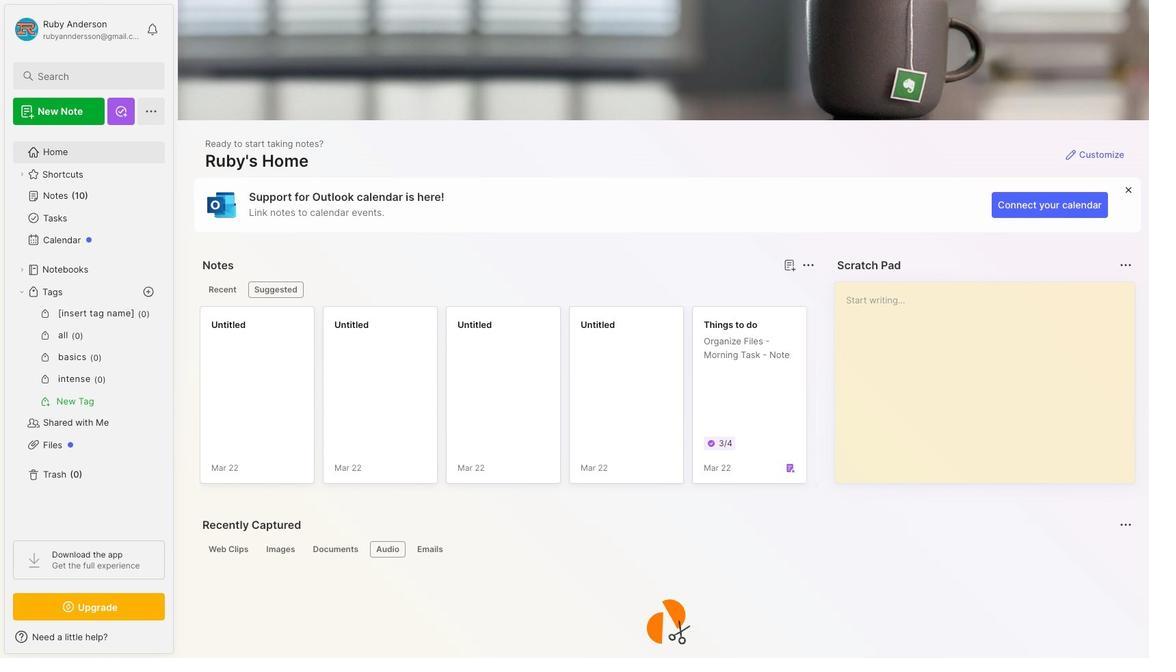 Task type: vqa. For each thing, say whether or not it's contained in the screenshot.
"help and learning task checklist" field
no



Task type: describe. For each thing, give the bounding box(es) containing it.
Start writing… text field
[[846, 283, 1135, 473]]

tree inside main "element"
[[5, 133, 173, 529]]

expand tags image
[[18, 288, 26, 296]]

Search text field
[[38, 70, 153, 83]]

click to collapse image
[[173, 634, 183, 650]]

group inside tree
[[13, 303, 164, 413]]

2 tab list from the top
[[203, 542, 1130, 558]]

none search field inside main "element"
[[38, 68, 153, 84]]

WHAT'S NEW field
[[5, 627, 173, 649]]



Task type: locate. For each thing, give the bounding box(es) containing it.
More actions field
[[799, 256, 818, 275], [1117, 256, 1136, 275], [1117, 516, 1136, 535]]

1 vertical spatial tab list
[[203, 542, 1130, 558]]

tab list
[[203, 282, 813, 298], [203, 542, 1130, 558]]

tab
[[203, 282, 243, 298], [248, 282, 304, 298], [203, 542, 255, 558], [260, 542, 301, 558], [307, 542, 365, 558], [370, 542, 406, 558], [411, 542, 449, 558]]

1 tab list from the top
[[203, 282, 813, 298]]

expand notebooks image
[[18, 266, 26, 274]]

group
[[13, 303, 164, 413]]

main element
[[0, 0, 178, 659]]

Account field
[[13, 16, 140, 43]]

more actions image
[[801, 257, 817, 274], [1118, 257, 1135, 274], [1118, 517, 1135, 534]]

0 vertical spatial tab list
[[203, 282, 813, 298]]

tree
[[5, 133, 173, 529]]

row group
[[200, 307, 1150, 493]]

None search field
[[38, 68, 153, 84]]



